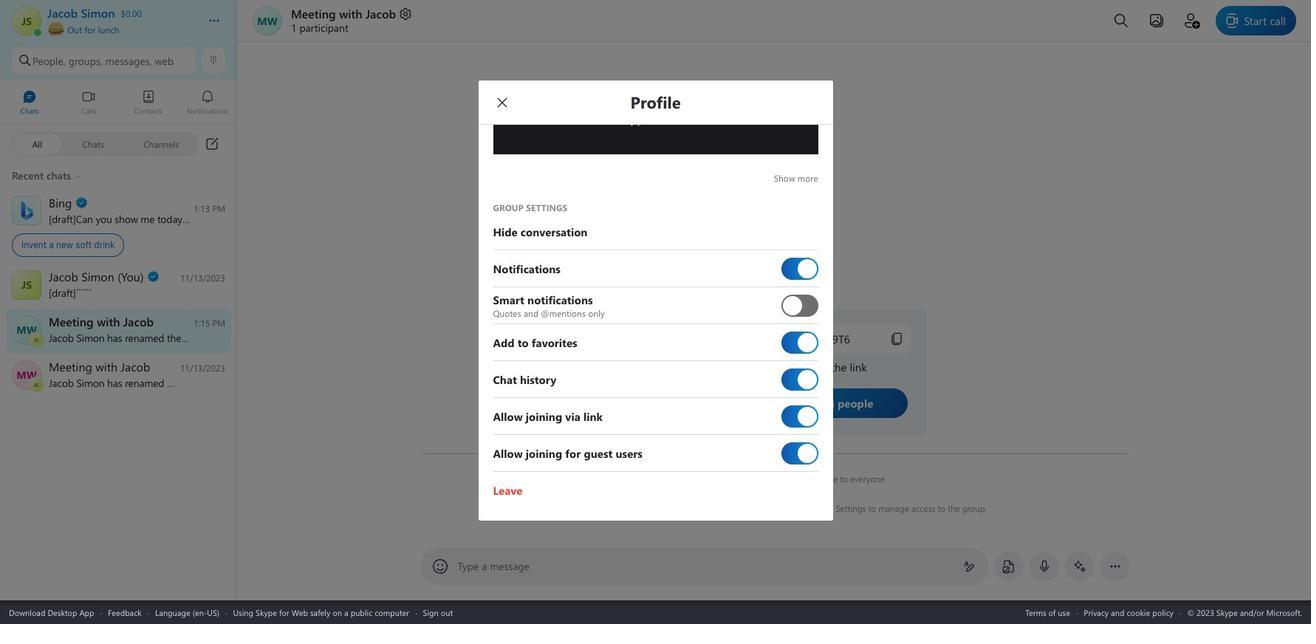 Task type: vqa. For each thing, say whether or not it's contained in the screenshot.
soft
yes



Task type: describe. For each thing, give the bounding box(es) containing it.
to right visible
[[840, 473, 848, 485]]

go
[[786, 502, 797, 514]]

privacy
[[1084, 607, 1109, 618]]

manage
[[878, 502, 909, 514]]

public
[[351, 607, 373, 618]]

lunch
[[98, 24, 119, 35]]

chats
[[82, 138, 104, 150]]

web
[[292, 607, 308, 618]]

terms of use
[[1026, 607, 1071, 618]]

a left link.
[[762, 502, 766, 514]]

to right settings
[[868, 502, 876, 514]]

drink
[[94, 239, 115, 250]]

using skype for web safely on a public computer link
[[233, 607, 409, 618]]

visible
[[814, 473, 837, 485]]

policy
[[1153, 607, 1174, 618]]

language (en-us) link
[[155, 607, 220, 618]]

Type a message text field
[[458, 559, 951, 575]]

cookie
[[1127, 607, 1151, 618]]

group.
[[962, 502, 987, 514]]

and
[[1111, 607, 1125, 618]]

conversation
[[689, 502, 737, 514]]

chat
[[768, 473, 784, 485]]

privacy and cookie policy
[[1084, 607, 1174, 618]]

meeting with jacob button
[[291, 6, 413, 21]]

people,
[[33, 54, 66, 68]]

has
[[715, 473, 727, 485]]

using
[[233, 607, 253, 618]]

use
[[1058, 607, 1071, 618]]

groups,
[[68, 54, 103, 68]]

enabled joining this conversation using a link. go to group settings to manage access to the group.
[[610, 502, 987, 514]]

[draft]can
[[49, 212, 93, 226]]

invent a new soft drink
[[21, 239, 115, 250]]

invent
[[21, 239, 47, 250]]

people, groups, messages, web button
[[12, 47, 196, 74]]

desktop
[[48, 607, 77, 618]]

a left new
[[49, 239, 54, 250]]

channels
[[143, 138, 179, 150]]

1 horizontal spatial on
[[333, 607, 342, 618]]

top
[[191, 212, 206, 226]]

Smart notifications, Quotes and @mentions only checkbox
[[781, 289, 818, 323]]

joining
[[645, 502, 671, 514]]

using
[[739, 502, 760, 514]]

messages,
[[105, 54, 152, 68]]

safely
[[310, 607, 331, 618]]

with
[[339, 6, 362, 21]]

this
[[673, 502, 687, 514]]

[draft]``````
[[49, 286, 92, 300]]

1 vertical spatial the
[[948, 502, 960, 514]]

1 vertical spatial for
[[279, 607, 289, 618]]

terms
[[1026, 607, 1047, 618]]

language
[[155, 607, 190, 618]]

meeting with jacob
[[291, 6, 396, 21]]

twitter?
[[292, 212, 327, 226]]

Allow joining for guest users checkbox
[[781, 436, 818, 470]]

a left public
[[344, 607, 348, 618]]

me
[[141, 212, 155, 226]]

us)
[[207, 607, 220, 618]]



Task type: locate. For each thing, give the bounding box(es) containing it.
a
[[49, 239, 54, 250], [762, 502, 766, 514], [482, 559, 487, 573], [344, 607, 348, 618]]

for right out
[[85, 24, 96, 35]]

enabled
[[612, 502, 643, 514]]

link.
[[769, 502, 784, 514]]

all
[[32, 138, 42, 150]]

everyone
[[850, 473, 885, 485]]

new
[[56, 239, 73, 250]]

0 horizontal spatial on
[[278, 212, 290, 226]]

app
[[79, 607, 94, 618]]

download desktop app
[[9, 607, 94, 618]]

skype
[[256, 607, 277, 618]]

feedback link
[[108, 607, 142, 618]]

message
[[490, 559, 530, 573]]

has made the chat history visible to everyone
[[712, 473, 885, 485]]

the left group.
[[948, 502, 960, 514]]

using skype for web safely on a public computer
[[233, 607, 409, 618]]

the
[[753, 473, 766, 485], [948, 502, 960, 514]]

[draft]can you show me today's top trending topics on twitter?
[[49, 212, 327, 226]]

sign
[[423, 607, 439, 618]]

0 vertical spatial for
[[85, 24, 96, 35]]

on
[[278, 212, 290, 226], [333, 607, 342, 618]]

topics
[[249, 212, 275, 226]]

settings
[[836, 502, 866, 514]]

out
[[67, 24, 82, 35]]

you
[[96, 212, 112, 226]]

for inside button
[[85, 24, 96, 35]]

to
[[840, 473, 848, 485], [799, 502, 807, 514], [868, 502, 876, 514], [937, 502, 945, 514]]

privacy and cookie policy link
[[1084, 607, 1174, 618]]

1 horizontal spatial the
[[948, 502, 960, 514]]

access
[[911, 502, 935, 514]]

a right type
[[482, 559, 487, 573]]

of
[[1049, 607, 1056, 618]]

Notifications checkbox
[[781, 252, 818, 286]]

download
[[9, 607, 45, 618]]

sign out link
[[423, 607, 453, 618]]

download desktop app link
[[9, 607, 94, 618]]

for
[[85, 24, 96, 35], [279, 607, 289, 618]]

out
[[441, 607, 453, 618]]

to right access
[[937, 502, 945, 514]]

trending
[[209, 212, 246, 226]]

history
[[786, 473, 812, 485]]

to right go
[[799, 502, 807, 514]]

terms of use link
[[1026, 607, 1071, 618]]

tab list
[[0, 83, 237, 124]]

1 vertical spatial on
[[333, 607, 342, 618]]

on right topics
[[278, 212, 290, 226]]

type
[[458, 559, 479, 573]]

out for lunch
[[65, 24, 119, 35]]

0 vertical spatial the
[[753, 473, 766, 485]]

group
[[810, 502, 833, 514]]

1 horizontal spatial for
[[279, 607, 289, 618]]

for left web
[[279, 607, 289, 618]]

computer
[[375, 607, 409, 618]]

type a message
[[458, 559, 530, 573]]

[draft]`````` button
[[0, 264, 237, 308]]

made
[[730, 473, 751, 485]]

(en-
[[193, 607, 207, 618]]

show
[[115, 212, 138, 226]]

sign out
[[423, 607, 453, 618]]

soft
[[76, 239, 92, 250]]

people, groups, messages, web
[[33, 54, 174, 68]]

meeting
[[291, 6, 336, 21]]

0 vertical spatial on
[[278, 212, 290, 226]]

on right safely
[[333, 607, 342, 618]]

0 horizontal spatial for
[[85, 24, 96, 35]]

web
[[155, 54, 174, 68]]

Add to favorites checkbox
[[781, 325, 818, 359]]

today's
[[157, 212, 188, 226]]

Chat history checkbox
[[781, 362, 818, 396]]

out for lunch button
[[47, 21, 194, 35]]

jacob
[[366, 6, 396, 21]]

the left chat
[[753, 473, 766, 485]]

feedback
[[108, 607, 142, 618]]

language (en-us)
[[155, 607, 220, 618]]

0 horizontal spatial the
[[753, 473, 766, 485]]

Share group via link checkbox
[[781, 399, 818, 433]]



